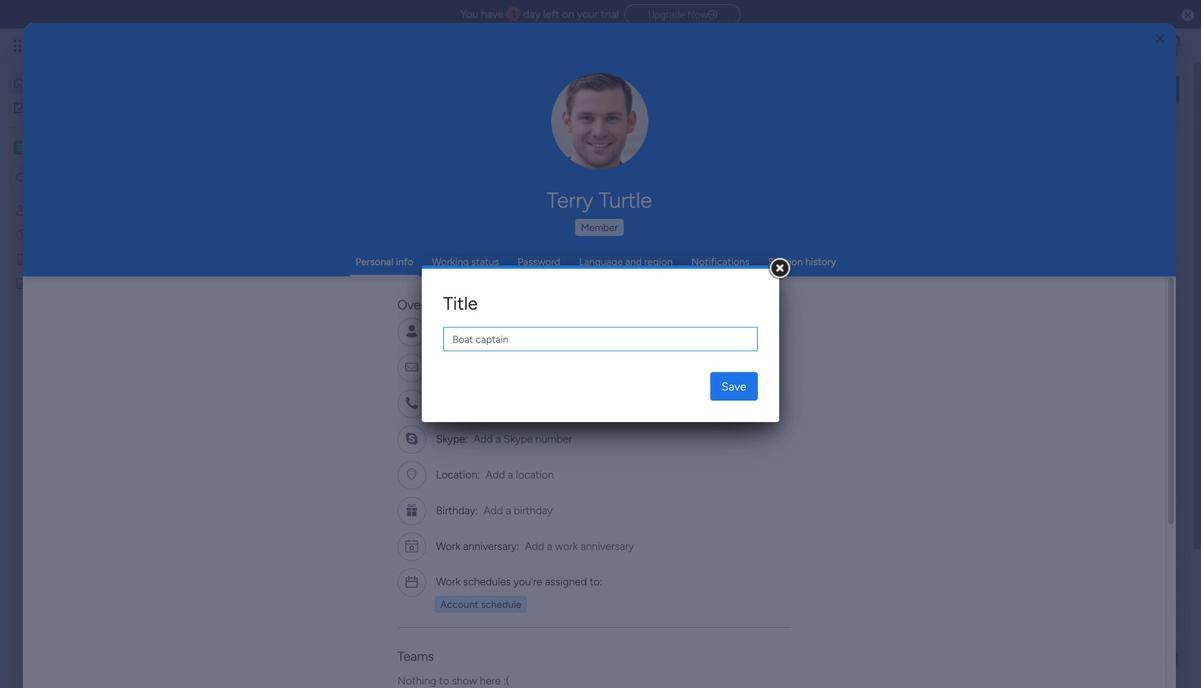 Task type: describe. For each thing, give the bounding box(es) containing it.
2 component image from the left
[[707, 312, 720, 325]]

quick search results list box
[[221, 162, 931, 527]]

templates image image
[[979, 316, 1167, 415]]

copied! image
[[532, 326, 542, 337]]

help center element
[[966, 619, 1180, 676]]

getting started element
[[966, 550, 1180, 607]]

workspace image
[[14, 139, 28, 155]]

dapulse x slim image
[[1159, 132, 1176, 150]]

add to favorites image
[[424, 465, 439, 480]]

select product image
[[13, 39, 27, 53]]



Task type: locate. For each thing, give the bounding box(es) containing it.
1 horizontal spatial component image
[[707, 312, 720, 325]]

0 horizontal spatial public board image
[[15, 253, 29, 266]]

0 horizontal spatial component image
[[473, 312, 486, 325]]

1 component image from the left
[[473, 312, 486, 325]]

option
[[0, 198, 182, 201]]

dapulse rightstroke image
[[708, 10, 718, 20]]

list box
[[0, 196, 182, 489]]

public dashboard image
[[15, 277, 29, 290]]

dapulse close image
[[1182, 8, 1195, 23]]

terry turtle image
[[1162, 34, 1185, 57]]

1 horizontal spatial public board image
[[473, 290, 489, 305]]

public board image
[[15, 253, 29, 266], [473, 290, 489, 305]]

1 vertical spatial public board image
[[473, 290, 489, 305]]

None field
[[444, 327, 758, 351]]

0 vertical spatial public board image
[[15, 253, 29, 266]]

public board image inside quick search results list box
[[473, 290, 489, 305]]

close image
[[1157, 33, 1165, 44]]

component image
[[473, 312, 486, 325], [707, 312, 720, 325]]



Task type: vqa. For each thing, say whether or not it's contained in the screenshot.
v2 user feedback image
no



